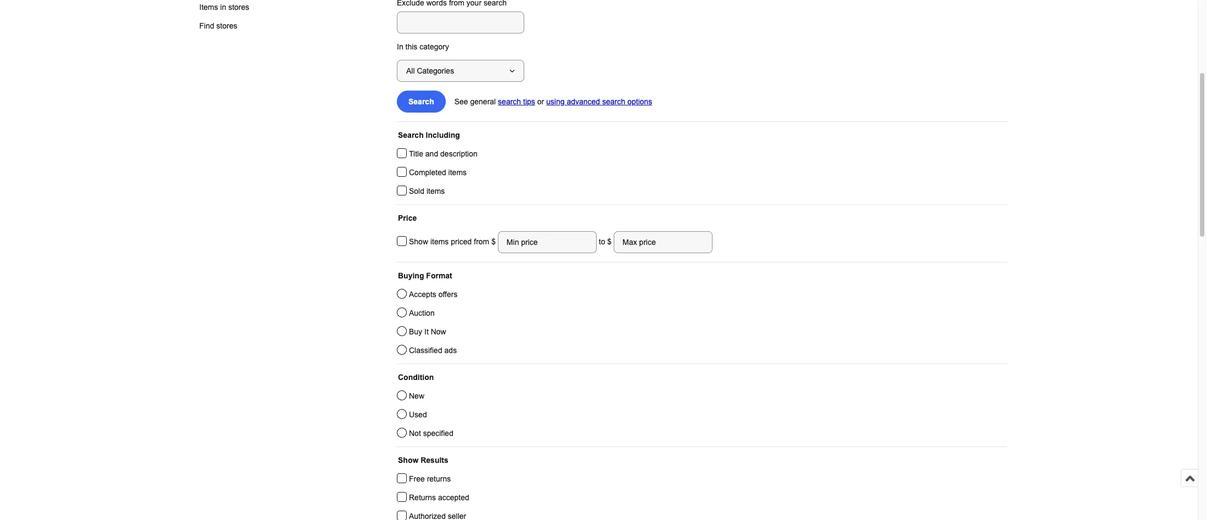 Task type: locate. For each thing, give the bounding box(es) containing it.
find
[[199, 22, 214, 30]]

show items priced from
[[409, 237, 492, 246]]

0 vertical spatial items
[[449, 168, 467, 177]]

search for search including
[[398, 131, 424, 140]]

returns
[[409, 493, 436, 502]]

in this category
[[397, 42, 449, 51]]

or
[[538, 97, 544, 106]]

completed
[[409, 168, 446, 177]]

$ right the from
[[492, 237, 498, 246]]

$ right to
[[608, 237, 612, 246]]

0 horizontal spatial search
[[498, 97, 521, 106]]

priced
[[451, 237, 472, 246]]

including
[[426, 131, 460, 140]]

used
[[409, 410, 427, 419]]

search up the title
[[398, 131, 424, 140]]

2 vertical spatial items
[[431, 237, 449, 246]]

search inside button
[[409, 97, 434, 106]]

0 vertical spatial show
[[409, 237, 428, 246]]

using advanced search options link
[[547, 97, 653, 106]]

show results
[[398, 456, 449, 465]]

title
[[409, 149, 423, 158]]

buy
[[409, 327, 422, 336]]

items down description
[[449, 168, 467, 177]]

it
[[425, 327, 429, 336]]

items for show
[[431, 237, 449, 246]]

general
[[470, 97, 496, 106]]

search
[[498, 97, 521, 106], [603, 97, 626, 106]]

Enter minimum price range value, $ text field
[[498, 231, 597, 253]]

items left priced
[[431, 237, 449, 246]]

results
[[421, 456, 449, 465]]

show up free
[[398, 456, 419, 465]]

using
[[547, 97, 565, 106]]

returns accepted
[[409, 493, 470, 502]]

$
[[492, 237, 498, 246], [608, 237, 612, 246]]

stores right in
[[228, 3, 249, 12]]

items in stores link
[[191, 0, 276, 17]]

0 vertical spatial stores
[[228, 3, 249, 12]]

search including
[[398, 131, 460, 140]]

stores
[[228, 3, 249, 12], [216, 22, 237, 30]]

stores down items in stores link
[[216, 22, 237, 30]]

search left tips
[[498, 97, 521, 106]]

1 vertical spatial items
[[427, 187, 445, 196]]

1 vertical spatial search
[[398, 131, 424, 140]]

specified
[[423, 429, 454, 438]]

1 vertical spatial show
[[398, 456, 419, 465]]

ads
[[445, 346, 457, 355]]

accepted
[[438, 493, 470, 502]]

description
[[441, 149, 478, 158]]

sold
[[409, 187, 425, 196]]

Exclude words from your search text field
[[397, 12, 525, 34]]

this
[[406, 42, 418, 51]]

new
[[409, 392, 425, 400]]

search
[[409, 97, 434, 106], [398, 131, 424, 140]]

tips
[[524, 97, 535, 106]]

items
[[449, 168, 467, 177], [427, 187, 445, 196], [431, 237, 449, 246]]

search button
[[397, 91, 446, 113]]

buy it now
[[409, 327, 446, 336]]

format
[[426, 271, 453, 280]]

0 horizontal spatial $
[[492, 237, 498, 246]]

show for show results
[[398, 456, 419, 465]]

advanced
[[567, 97, 600, 106]]

not
[[409, 429, 421, 438]]

sold items
[[409, 187, 445, 196]]

search tips link
[[498, 97, 535, 106]]

show down price
[[409, 237, 428, 246]]

0 vertical spatial search
[[409, 97, 434, 106]]

classified
[[409, 346, 443, 355]]

1 vertical spatial stores
[[216, 22, 237, 30]]

search up search including
[[409, 97, 434, 106]]

1 horizontal spatial $
[[608, 237, 612, 246]]

items down the completed items
[[427, 187, 445, 196]]

show
[[409, 237, 428, 246], [398, 456, 419, 465]]

buying format
[[398, 271, 453, 280]]

1 horizontal spatial search
[[603, 97, 626, 106]]

search left options
[[603, 97, 626, 106]]



Task type: vqa. For each thing, say whether or not it's contained in the screenshot.
plastic
no



Task type: describe. For each thing, give the bounding box(es) containing it.
find stores link
[[191, 17, 276, 35]]

in
[[397, 42, 404, 51]]

from
[[474, 237, 490, 246]]

completed items
[[409, 168, 467, 177]]

accepts offers
[[409, 290, 458, 299]]

now
[[431, 327, 446, 336]]

to $
[[597, 237, 614, 246]]

returns
[[427, 475, 451, 483]]

classified ads
[[409, 346, 457, 355]]

accepts
[[409, 290, 437, 299]]

buying
[[398, 271, 424, 280]]

items for sold
[[427, 187, 445, 196]]

auction
[[409, 309, 435, 318]]

search for search
[[409, 97, 434, 106]]

items in stores
[[199, 3, 249, 12]]

free
[[409, 475, 425, 483]]

2 search from the left
[[603, 97, 626, 106]]

options
[[628, 97, 653, 106]]

see general search tips or using advanced search options
[[455, 97, 653, 106]]

stores inside items in stores link
[[228, 3, 249, 12]]

in
[[220, 3, 226, 12]]

1 $ from the left
[[492, 237, 498, 246]]

1 search from the left
[[498, 97, 521, 106]]

stores inside find stores link
[[216, 22, 237, 30]]

price
[[398, 214, 417, 222]]

category
[[420, 42, 449, 51]]

to
[[599, 237, 606, 246]]

see
[[455, 97, 468, 106]]

condition
[[398, 373, 434, 382]]

Enter maximum price range value, $ text field
[[614, 231, 713, 253]]

items
[[199, 3, 218, 12]]

title and description
[[409, 149, 478, 158]]

items for completed
[[449, 168, 467, 177]]

offers
[[439, 290, 458, 299]]

2 $ from the left
[[608, 237, 612, 246]]

show for show items priced from
[[409, 237, 428, 246]]

free returns
[[409, 475, 451, 483]]

not specified
[[409, 429, 454, 438]]

and
[[426, 149, 438, 158]]

find stores
[[199, 22, 237, 30]]



